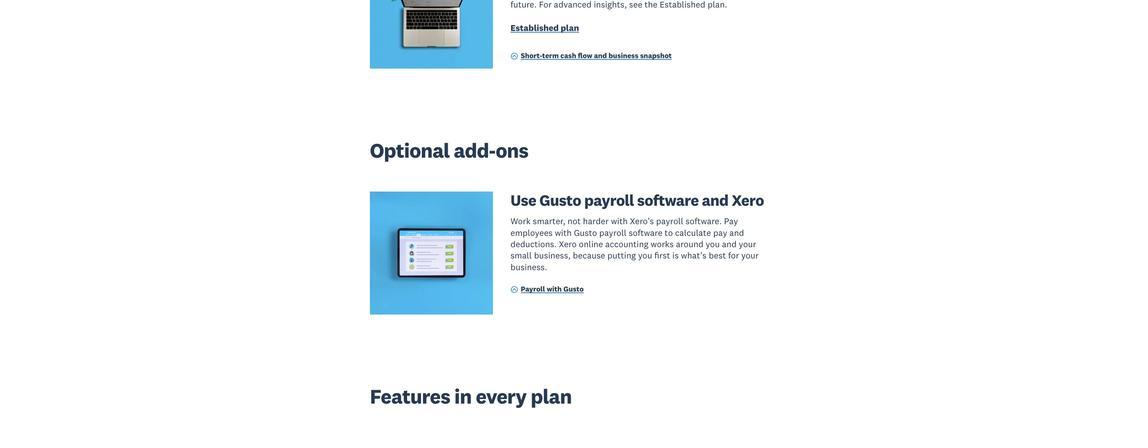 Task type: locate. For each thing, give the bounding box(es) containing it.
1 horizontal spatial xero
[[732, 191, 765, 210]]

you
[[706, 239, 720, 250], [639, 250, 653, 261]]

payroll with gusto button
[[511, 285, 584, 296]]

payroll up 'harder' at the right of the page
[[585, 191, 634, 210]]

best
[[709, 250, 727, 261]]

gusto up smarter,
[[540, 191, 582, 210]]

short-term cash flow and business snapshot button
[[511, 51, 672, 62]]

gusto inside work smarter, not harder with xero's payroll software. pay employees with gusto payroll software to calculate pay and deductions. xero online accounting works around you and your small business, because putting you first is what's best for your business.
[[574, 227, 598, 239]]

software down 'xero's'
[[629, 227, 663, 239]]

pay
[[725, 216, 739, 227]]

what's
[[681, 250, 707, 261]]

and up "software."
[[702, 191, 729, 210]]

optional
[[370, 138, 450, 163]]

software
[[638, 191, 699, 210], [629, 227, 663, 239]]

your right for on the bottom right of page
[[742, 250, 759, 261]]

snapshot
[[641, 51, 672, 60]]

payroll
[[585, 191, 634, 210], [657, 216, 684, 227], [600, 227, 627, 239]]

payroll up accounting
[[600, 227, 627, 239]]

and up for on the bottom right of page
[[723, 239, 737, 250]]

0 horizontal spatial you
[[639, 250, 653, 261]]

gusto
[[540, 191, 582, 210], [574, 227, 598, 239], [564, 285, 584, 294]]

0 horizontal spatial xero
[[559, 239, 577, 250]]

with
[[611, 216, 628, 227], [555, 227, 572, 239], [547, 285, 562, 294]]

works
[[651, 239, 674, 250]]

not
[[568, 216, 581, 227]]

gusto inside payroll with gusto button
[[564, 285, 584, 294]]

work
[[511, 216, 531, 227]]

first
[[655, 250, 671, 261]]

2 vertical spatial gusto
[[564, 285, 584, 294]]

you left first
[[639, 250, 653, 261]]

accounting
[[606, 239, 649, 250]]

ons
[[496, 138, 529, 163]]

plan
[[561, 22, 579, 33], [531, 384, 572, 410]]

software.
[[686, 216, 722, 227]]

gusto down "because"
[[564, 285, 584, 294]]

calculate
[[676, 227, 712, 239]]

and right flow
[[594, 51, 607, 60]]

with right the payroll
[[547, 285, 562, 294]]

1 horizontal spatial you
[[706, 239, 720, 250]]

xero inside work smarter, not harder with xero's payroll software. pay employees with gusto payroll software to calculate pay and deductions. xero online accounting works around you and your small business, because putting you first is what's best for your business.
[[559, 239, 577, 250]]

xero
[[732, 191, 765, 210], [559, 239, 577, 250]]

software up to
[[638, 191, 699, 210]]

you up best
[[706, 239, 720, 250]]

term
[[543, 51, 559, 60]]

gusto up online
[[574, 227, 598, 239]]

business,
[[534, 250, 571, 261]]

and
[[594, 51, 607, 60], [702, 191, 729, 210], [730, 227, 745, 239], [723, 239, 737, 250]]

1 vertical spatial plan
[[531, 384, 572, 410]]

work smarter, not harder with xero's payroll software. pay employees with gusto payroll software to calculate pay and deductions. xero online accounting works around you and your small business, because putting you first is what's best for your business.
[[511, 216, 759, 273]]

for
[[729, 250, 740, 261]]

xero up pay
[[732, 191, 765, 210]]

your
[[739, 239, 757, 250], [742, 250, 759, 261]]

with down not
[[555, 227, 572, 239]]

add-
[[454, 138, 496, 163]]

flow
[[578, 51, 593, 60]]

employees
[[511, 227, 553, 239]]

1 vertical spatial gusto
[[574, 227, 598, 239]]

business.
[[511, 262, 548, 273]]

with inside button
[[547, 285, 562, 294]]

established plan
[[511, 22, 579, 33]]

payroll
[[521, 285, 545, 294]]

1 vertical spatial xero
[[559, 239, 577, 250]]

1 vertical spatial software
[[629, 227, 663, 239]]

xero up business,
[[559, 239, 577, 250]]

and down pay
[[730, 227, 745, 239]]



Task type: describe. For each thing, give the bounding box(es) containing it.
is
[[673, 250, 679, 261]]

small
[[511, 250, 532, 261]]

short-term cash flow and business snapshot
[[521, 51, 672, 60]]

putting
[[608, 250, 636, 261]]

0 vertical spatial plan
[[561, 22, 579, 33]]

because
[[573, 250, 606, 261]]

in
[[455, 384, 472, 410]]

harder
[[583, 216, 609, 227]]

your up for on the bottom right of page
[[739, 239, 757, 250]]

use
[[511, 191, 537, 210]]

pay
[[714, 227, 728, 239]]

established
[[511, 22, 559, 33]]

online
[[579, 239, 604, 250]]

with left 'xero's'
[[611, 216, 628, 227]]

and inside the short-term cash flow and business snapshot 'button'
[[594, 51, 607, 60]]

around
[[676, 239, 704, 250]]

features
[[370, 384, 451, 410]]

0 vertical spatial xero
[[732, 191, 765, 210]]

payroll with gusto
[[521, 285, 584, 294]]

smarter,
[[533, 216, 566, 227]]

business
[[609, 51, 639, 60]]

0 vertical spatial software
[[638, 191, 699, 210]]

optional add-ons
[[370, 138, 529, 163]]

payroll up to
[[657, 216, 684, 227]]

deductions.
[[511, 239, 557, 250]]

short-
[[521, 51, 543, 60]]

software inside work smarter, not harder with xero's payroll software. pay employees with gusto payroll software to calculate pay and deductions. xero online accounting works around you and your small business, because putting you first is what's best for your business.
[[629, 227, 663, 239]]

features in every plan
[[370, 384, 572, 410]]

0 vertical spatial gusto
[[540, 191, 582, 210]]

established plan link
[[511, 22, 579, 35]]

cash
[[561, 51, 577, 60]]

xero's
[[630, 216, 654, 227]]

to
[[665, 227, 673, 239]]

every
[[476, 384, 527, 410]]

use gusto payroll software and xero
[[511, 191, 765, 210]]



Task type: vqa. For each thing, say whether or not it's contained in the screenshot.
STARTER
no



